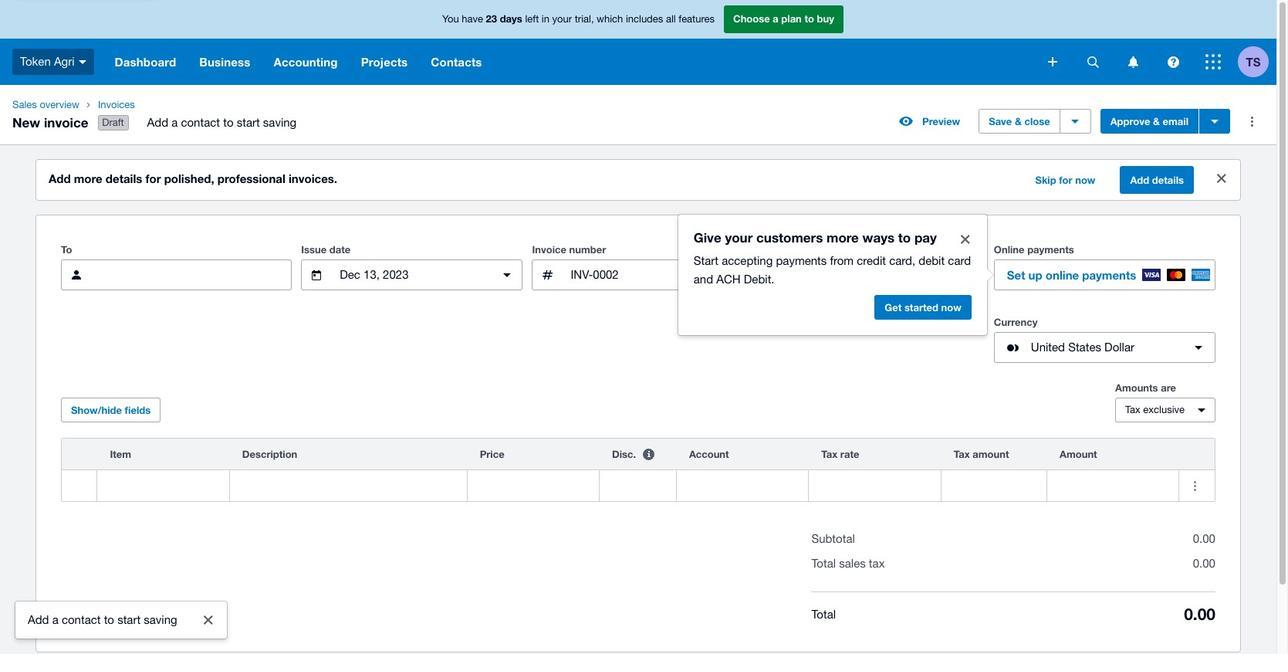 Task type: locate. For each thing, give the bounding box(es) containing it.
save
[[989, 115, 1013, 128]]

features
[[679, 13, 715, 25]]

business button
[[188, 39, 262, 85]]

account
[[690, 448, 730, 460]]

close image
[[1207, 163, 1238, 194], [193, 605, 224, 636]]

projects
[[361, 55, 408, 69]]

all
[[666, 13, 676, 25]]

issue
[[301, 243, 327, 256]]

& for close
[[1015, 115, 1022, 128]]

your right in
[[553, 13, 572, 25]]

1 & from the left
[[1015, 115, 1022, 128]]

skip for now button
[[1027, 168, 1105, 192]]

2 vertical spatial a
[[52, 613, 58, 626]]

attach
[[71, 609, 102, 621]]

0 horizontal spatial close image
[[193, 605, 224, 636]]

contact inside add a contact to start saving status
[[62, 613, 101, 626]]

for right skip
[[1060, 174, 1073, 186]]

to left buy on the top of the page
[[805, 13, 815, 25]]

debit
[[919, 254, 945, 267]]

0 horizontal spatial details
[[106, 172, 142, 185]]

start down invoices link
[[237, 116, 260, 129]]

1 vertical spatial add a contact to start saving
[[28, 613, 177, 626]]

amounts
[[1116, 382, 1159, 394]]

customers
[[757, 229, 823, 246]]

0 horizontal spatial payments
[[776, 254, 827, 267]]

contact
[[181, 116, 220, 129], [62, 613, 101, 626]]

0 horizontal spatial more
[[74, 172, 102, 185]]

tax down amounts
[[1126, 404, 1141, 416]]

a inside banner
[[773, 13, 779, 25]]

1 vertical spatial your
[[725, 229, 753, 246]]

1 horizontal spatial details
[[1153, 174, 1185, 186]]

1 vertical spatial a
[[172, 116, 178, 129]]

close image inside add a contact to start saving status
[[193, 605, 224, 636]]

add left attach
[[28, 613, 49, 626]]

Amount field
[[1048, 471, 1180, 501]]

currency
[[994, 316, 1038, 328]]

saving right files
[[144, 613, 177, 626]]

tax amount
[[954, 448, 1010, 460]]

1 horizontal spatial close image
[[1207, 163, 1238, 194]]

add right draft
[[147, 116, 168, 129]]

more inside 'status'
[[74, 172, 102, 185]]

0 vertical spatial add a contact to start saving
[[147, 116, 297, 129]]

1 vertical spatial now
[[942, 301, 962, 314]]

in
[[542, 13, 550, 25]]

a
[[773, 13, 779, 25], [172, 116, 178, 129], [52, 613, 58, 626]]

0 horizontal spatial svg image
[[78, 60, 86, 64]]

2 vertical spatial 0.00
[[1185, 605, 1216, 624]]

now for add more details for polished, professional invoices.
[[1076, 174, 1096, 186]]

details
[[106, 172, 142, 185], [1153, 174, 1185, 186]]

now right started
[[942, 301, 962, 314]]

banner
[[0, 0, 1277, 85]]

0 horizontal spatial start
[[117, 613, 141, 626]]

more up from
[[827, 229, 859, 246]]

tout to set up payment services image
[[950, 224, 981, 255]]

to left pay
[[899, 229, 911, 246]]

amounts are
[[1116, 382, 1177, 394]]

0 vertical spatial saving
[[263, 116, 297, 129]]

now right skip
[[1076, 174, 1096, 186]]

1 horizontal spatial payments
[[1028, 243, 1075, 256]]

0 vertical spatial contact
[[181, 116, 220, 129]]

to right attach
[[104, 613, 114, 626]]

now inside skip for now button
[[1076, 174, 1096, 186]]

add inside button
[[1131, 174, 1150, 186]]

now inside the get started now button
[[942, 301, 962, 314]]

a inside status
[[52, 613, 58, 626]]

ts button
[[1239, 39, 1277, 85]]

details down draft
[[106, 172, 142, 185]]

amount
[[1060, 448, 1098, 460]]

pay
[[915, 229, 937, 246]]

1 horizontal spatial your
[[725, 229, 753, 246]]

0 vertical spatial total
[[812, 557, 836, 570]]

add
[[147, 116, 168, 129], [49, 172, 71, 185], [1131, 174, 1150, 186], [28, 613, 49, 626]]

0 horizontal spatial saving
[[144, 613, 177, 626]]

0 horizontal spatial tax
[[822, 448, 838, 460]]

contact down invoices link
[[181, 116, 220, 129]]

tax left amount
[[954, 448, 970, 460]]

close image for add more details for polished, professional invoices.
[[1207, 163, 1238, 194]]

more information on discount image
[[633, 439, 664, 470]]

1 horizontal spatial &
[[1154, 115, 1161, 128]]

subtotal
[[812, 532, 855, 545]]

0.00 for subtotal
[[1194, 532, 1216, 545]]

0.00
[[1194, 532, 1216, 545], [1194, 557, 1216, 570], [1185, 605, 1216, 624]]

2 & from the left
[[1154, 115, 1161, 128]]

approve
[[1111, 115, 1151, 128]]

svg image up email
[[1168, 56, 1180, 68]]

saving inside add a contact to start saving status
[[144, 613, 177, 626]]

1 horizontal spatial for
[[1060, 174, 1073, 186]]

saving up professional
[[263, 116, 297, 129]]

1 total from the top
[[812, 557, 836, 570]]

price
[[480, 448, 505, 460]]

1 horizontal spatial tax
[[954, 448, 970, 460]]

1 vertical spatial more
[[827, 229, 859, 246]]

0 vertical spatial close image
[[1207, 163, 1238, 194]]

overview
[[40, 99, 79, 110]]

1 vertical spatial saving
[[144, 613, 177, 626]]

2 horizontal spatial payments
[[1083, 268, 1137, 282]]

now for start accepting payments from credit card, debit card and ach debit.
[[942, 301, 962, 314]]

now
[[1076, 174, 1096, 186], [942, 301, 962, 314]]

more line item options image
[[1180, 470, 1211, 501]]

save & close button
[[979, 109, 1061, 134]]

0 horizontal spatial a
[[52, 613, 58, 626]]

start inside status
[[117, 613, 141, 626]]

2 horizontal spatial tax
[[1126, 404, 1141, 416]]

0 vertical spatial 0.00
[[1194, 532, 1216, 545]]

Issue date text field
[[338, 260, 486, 290]]

svg image
[[1088, 56, 1099, 68], [78, 60, 86, 64]]

set up online payments
[[1008, 268, 1137, 282]]

payments
[[1028, 243, 1075, 256], [776, 254, 827, 267], [1083, 268, 1137, 282]]

close image inside add more details for polished, professional invoices. 'status'
[[1207, 163, 1238, 194]]

payments down customers
[[776, 254, 827, 267]]

professional
[[218, 172, 286, 185]]

details down email
[[1153, 174, 1185, 186]]

& left email
[[1154, 115, 1161, 128]]

accounting button
[[262, 39, 350, 85]]

1 horizontal spatial start
[[237, 116, 260, 129]]

invoice
[[532, 243, 567, 256]]

sales overview
[[12, 99, 79, 110]]

contacts
[[431, 55, 482, 69]]

svg image
[[1206, 54, 1222, 70], [1129, 56, 1139, 68], [1168, 56, 1180, 68], [1049, 57, 1058, 66]]

dashboard
[[115, 55, 176, 69]]

which
[[597, 13, 623, 25]]

tax left the rate
[[822, 448, 838, 460]]

add down approve
[[1131, 174, 1150, 186]]

None field
[[98, 470, 229, 501]]

number
[[570, 243, 606, 256]]

start right attach
[[117, 613, 141, 626]]

payments right online
[[1083, 268, 1137, 282]]

date
[[330, 243, 351, 256]]

for left polished,
[[146, 172, 161, 185]]

to
[[805, 13, 815, 25], [223, 116, 234, 129], [899, 229, 911, 246], [104, 613, 114, 626]]

ways
[[863, 229, 895, 246]]

invoices.
[[289, 172, 338, 185]]

svg image up approve
[[1129, 56, 1139, 68]]

amount
[[973, 448, 1010, 460]]

ts
[[1247, 54, 1261, 68]]

invoices
[[98, 99, 135, 110]]

total down "subtotal"
[[812, 557, 836, 570]]

exclusive
[[1144, 404, 1185, 416]]

start
[[694, 254, 719, 267]]

0 vertical spatial start
[[237, 116, 260, 129]]

a left attach
[[52, 613, 58, 626]]

get started now
[[885, 301, 962, 314]]

total down the total sales tax
[[812, 607, 836, 621]]

1 vertical spatial total
[[812, 607, 836, 621]]

1 vertical spatial 0.00
[[1194, 557, 1216, 570]]

1 vertical spatial close image
[[193, 605, 224, 636]]

0 vertical spatial now
[[1076, 174, 1096, 186]]

contact left files
[[62, 613, 101, 626]]

dollar
[[1105, 341, 1135, 354]]

for
[[146, 172, 161, 185], [1060, 174, 1073, 186]]

more
[[74, 172, 102, 185], [827, 229, 859, 246]]

show/hide fields
[[71, 404, 151, 416]]

more down invoice
[[74, 172, 102, 185]]

payments up online
[[1028, 243, 1075, 256]]

1 horizontal spatial more
[[827, 229, 859, 246]]

0 horizontal spatial for
[[146, 172, 161, 185]]

give your customers more ways to pay
[[694, 229, 937, 246]]

add down invoice
[[49, 172, 71, 185]]

1 horizontal spatial now
[[1076, 174, 1096, 186]]

tax
[[1126, 404, 1141, 416], [822, 448, 838, 460], [954, 448, 970, 460]]

2 horizontal spatial a
[[773, 13, 779, 25]]

polished,
[[164, 172, 214, 185]]

add inside status
[[28, 613, 49, 626]]

rate
[[841, 448, 860, 460]]

a left plan
[[773, 13, 779, 25]]

new
[[12, 114, 40, 130]]

a down invoices link
[[172, 116, 178, 129]]

your inside you have 23 days left in your trial, which includes all features
[[553, 13, 572, 25]]

accepting
[[722, 254, 773, 267]]

tax inside popup button
[[1126, 404, 1141, 416]]

add more details for polished, professional invoices.
[[49, 172, 338, 185]]

Invoice number text field
[[569, 260, 753, 290]]

2 total from the top
[[812, 607, 836, 621]]

choose
[[734, 13, 770, 25]]

add details
[[1131, 174, 1185, 186]]

0 horizontal spatial now
[[942, 301, 962, 314]]

add a contact to start saving
[[147, 116, 297, 129], [28, 613, 177, 626]]

saving
[[263, 116, 297, 129], [144, 613, 177, 626]]

0 horizontal spatial your
[[553, 13, 572, 25]]

& right the save on the top of the page
[[1015, 115, 1022, 128]]

have
[[462, 13, 483, 25]]

your up accepting
[[725, 229, 753, 246]]

set up online payments button
[[994, 260, 1216, 290]]

add details button
[[1121, 166, 1195, 194]]

1 vertical spatial start
[[117, 613, 141, 626]]

set
[[1008, 268, 1026, 282]]

1 vertical spatial contact
[[62, 613, 101, 626]]

0 horizontal spatial contact
[[62, 613, 101, 626]]

0 horizontal spatial &
[[1015, 115, 1022, 128]]

0 vertical spatial a
[[773, 13, 779, 25]]

you
[[443, 13, 459, 25]]

0 vertical spatial more
[[74, 172, 102, 185]]

0 vertical spatial your
[[553, 13, 572, 25]]

show/hide fields button
[[61, 398, 161, 423]]



Task type: vqa. For each thing, say whether or not it's contained in the screenshot.
the 'features'
yes



Task type: describe. For each thing, give the bounding box(es) containing it.
add more details for polished, professional invoices. status
[[36, 160, 1241, 200]]

total sales tax
[[812, 557, 885, 570]]

token agri button
[[0, 39, 103, 85]]

choose a plan to buy
[[734, 13, 835, 25]]

trial,
[[575, 13, 594, 25]]

23
[[486, 13, 497, 25]]

more date options image
[[492, 260, 523, 290]]

1 horizontal spatial saving
[[263, 116, 297, 129]]

to
[[61, 243, 72, 256]]

approve & email button
[[1101, 109, 1199, 134]]

invoice line item list element
[[61, 438, 1216, 502]]

add a contact to start saving inside status
[[28, 613, 177, 626]]

Price field
[[468, 471, 599, 501]]

sales
[[12, 99, 37, 110]]

card
[[949, 254, 972, 267]]

tax exclusive
[[1126, 404, 1185, 416]]

0.00 for total sales tax
[[1194, 557, 1216, 570]]

Inventory item text field
[[98, 471, 229, 501]]

agri
[[54, 55, 75, 68]]

online
[[1046, 268, 1080, 282]]

save & close
[[989, 115, 1051, 128]]

close image for add a contact to start saving
[[193, 605, 224, 636]]

reference
[[763, 243, 813, 256]]

add a contact to start saving status
[[15, 602, 227, 639]]

svg image inside token agri popup button
[[78, 60, 86, 64]]

start accepting payments from credit card, debit card and ach debit.
[[694, 254, 972, 286]]

to inside banner
[[805, 13, 815, 25]]

fields
[[125, 404, 151, 416]]

preview button
[[890, 109, 970, 134]]

united
[[1032, 341, 1066, 354]]

total for total sales tax
[[812, 557, 836, 570]]

payments inside the set up online payments popup button
[[1083, 268, 1137, 282]]

banner containing ts
[[0, 0, 1277, 85]]

ach
[[717, 273, 741, 286]]

show/hide
[[71, 404, 122, 416]]

details inside button
[[1153, 174, 1185, 186]]

svg image up close
[[1049, 57, 1058, 66]]

tax for tax rate
[[822, 448, 838, 460]]

To text field
[[98, 260, 291, 290]]

to down invoices link
[[223, 116, 234, 129]]

new invoice
[[12, 114, 88, 130]]

sales overview link
[[6, 97, 86, 113]]

includes
[[626, 13, 664, 25]]

tax for tax amount
[[954, 448, 970, 460]]

total for total
[[812, 607, 836, 621]]

more invoice options image
[[1237, 106, 1268, 137]]

and
[[694, 273, 714, 286]]

are
[[1162, 382, 1177, 394]]

Reference text field
[[801, 260, 984, 290]]

credit
[[857, 254, 887, 267]]

card,
[[890, 254, 916, 267]]

sales
[[840, 557, 866, 570]]

united states dollar
[[1032, 341, 1135, 354]]

contacts button
[[420, 39, 494, 85]]

for inside button
[[1060, 174, 1073, 186]]

description
[[242, 448, 298, 460]]

up
[[1029, 268, 1043, 282]]

projects button
[[350, 39, 420, 85]]

get
[[885, 301, 902, 314]]

invoice number
[[532, 243, 606, 256]]

to inside status
[[104, 613, 114, 626]]

1 horizontal spatial svg image
[[1088, 56, 1099, 68]]

preview
[[923, 115, 961, 128]]

contact element
[[61, 260, 292, 290]]

svg image left ts on the right top of the page
[[1206, 54, 1222, 70]]

more line item options element
[[1180, 439, 1216, 470]]

none field inside invoice line item list element
[[98, 470, 229, 501]]

Description text field
[[230, 471, 467, 501]]

payments inside start accepting payments from credit card, debit card and ach debit.
[[776, 254, 827, 267]]

online
[[994, 243, 1025, 256]]

you have 23 days left in your trial, which includes all features
[[443, 13, 715, 25]]

& for email
[[1154, 115, 1161, 128]]

invoice number element
[[532, 260, 754, 290]]

debit.
[[744, 273, 775, 286]]

states
[[1069, 341, 1102, 354]]

accounting
[[274, 55, 338, 69]]

item
[[110, 448, 131, 460]]

tax exclusive button
[[1116, 398, 1216, 423]]

1 horizontal spatial a
[[172, 116, 178, 129]]

tax
[[869, 557, 885, 570]]

attach files button
[[61, 602, 149, 627]]

disc.
[[612, 448, 636, 460]]

attach files
[[71, 609, 125, 621]]

tax rate
[[822, 448, 860, 460]]

draft
[[102, 117, 124, 128]]

invoices link
[[92, 97, 309, 113]]

files
[[105, 609, 125, 621]]

invoice
[[44, 114, 88, 130]]

left
[[525, 13, 539, 25]]

plan
[[782, 13, 802, 25]]

buy
[[817, 13, 835, 25]]

skip
[[1036, 174, 1057, 186]]

skip for now
[[1036, 174, 1096, 186]]

united states dollar button
[[994, 332, 1216, 363]]

close
[[1025, 115, 1051, 128]]

online payments
[[994, 243, 1075, 256]]

give
[[694, 229, 722, 246]]

1 horizontal spatial contact
[[181, 116, 220, 129]]

tax for tax exclusive
[[1126, 404, 1141, 416]]



